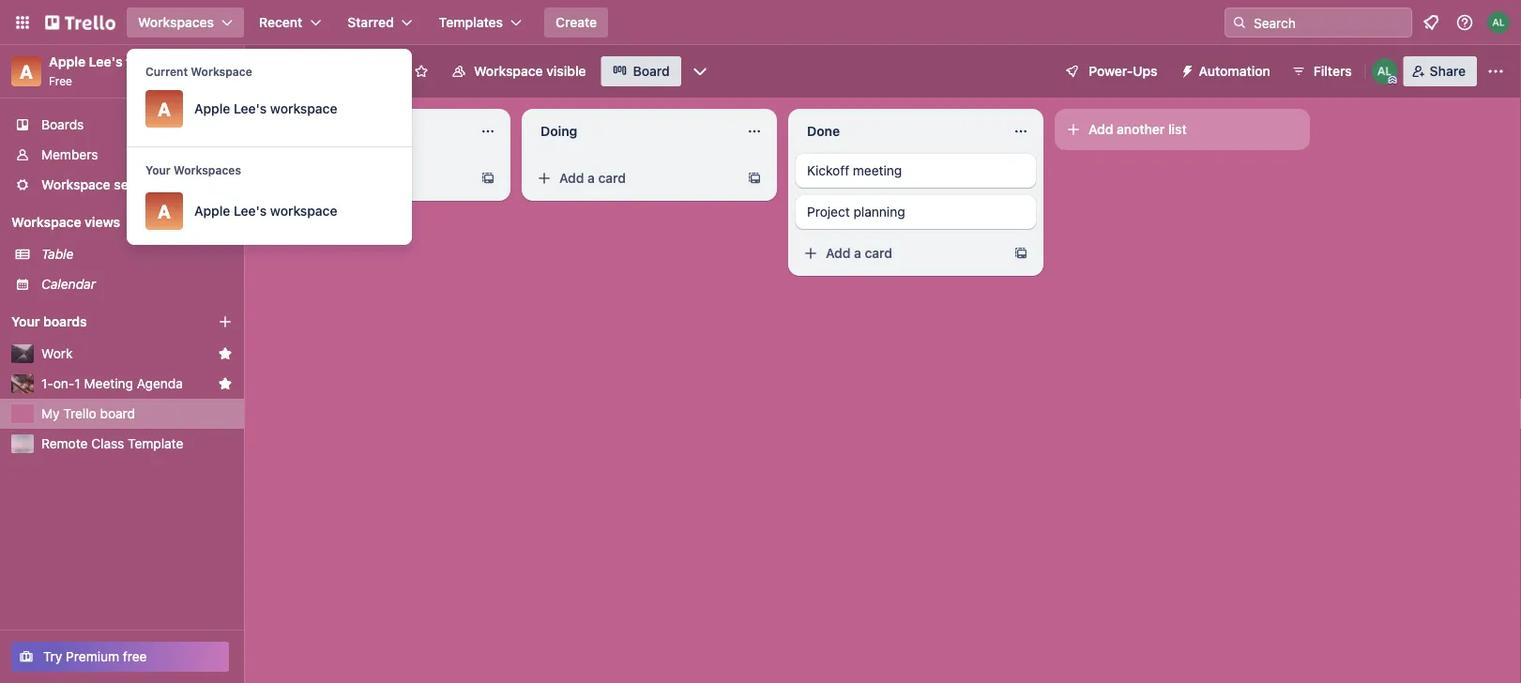 Task type: vqa. For each thing, say whether or not it's contained in the screenshot.
Click To Unstar This Board. It Will Be Removed From Your Starred List. image
no



Task type: describe. For each thing, give the bounding box(es) containing it.
2 apple lee's workspace from the top
[[194, 203, 337, 219]]

current
[[145, 65, 188, 78]]

automation button
[[1173, 56, 1282, 86]]

1-
[[41, 376, 53, 391]]

your boards with 4 items element
[[11, 311, 190, 333]]

your for your workspaces
[[145, 163, 171, 176]]

remote class template
[[41, 436, 183, 451]]

apple lee's workspace free
[[49, 54, 194, 87]]

my
[[41, 406, 60, 421]]

1 vertical spatial apple
[[194, 101, 230, 116]]

meeting
[[853, 163, 902, 178]]

1 horizontal spatial add a card button
[[796, 238, 1006, 268]]

workspace visible
[[474, 63, 586, 79]]

table
[[41, 246, 74, 262]]

trello
[[63, 406, 96, 421]]

starred
[[347, 15, 394, 30]]

current workspace
[[145, 65, 252, 78]]

work
[[41, 346, 73, 361]]

project
[[807, 204, 850, 220]]

my trello board link
[[41, 404, 233, 423]]

meeting
[[84, 376, 133, 391]]

create from template… image for leftmost "add a card" button
[[747, 171, 762, 186]]

class
[[91, 436, 124, 451]]

a link
[[11, 56, 41, 86]]

1 vertical spatial apple lee (applelee29) image
[[1372, 58, 1398, 84]]

share button
[[1404, 56, 1477, 86]]

templates button
[[428, 8, 533, 38]]

kickoff meeting link
[[807, 161, 1025, 180]]

0 horizontal spatial card
[[598, 170, 626, 186]]

0 vertical spatial apple lee (applelee29) image
[[1487, 11, 1510, 34]]

show menu image
[[1486, 62, 1505, 81]]

0 horizontal spatial create from template… image
[[480, 171, 495, 186]]

workspace right the current
[[191, 65, 252, 78]]

workspace settings
[[41, 177, 164, 192]]

my trello board
[[41, 406, 135, 421]]

power-ups button
[[1051, 56, 1169, 86]]

1 vertical spatial add a card
[[826, 245, 892, 261]]

board
[[633, 63, 670, 79]]

starred icon image for 1-on-1 meeting agenda
[[218, 376, 233, 391]]

primary element
[[0, 0, 1521, 45]]

1 vertical spatial a
[[158, 98, 171, 120]]

1
[[74, 376, 80, 391]]

boards link
[[0, 110, 244, 140]]

create button
[[544, 8, 608, 38]]

premium
[[66, 649, 119, 664]]

workspace settings button
[[0, 170, 244, 200]]

customize views image
[[690, 62, 709, 81]]

members
[[41, 147, 98, 162]]

table link
[[41, 245, 233, 264]]

members link
[[0, 140, 244, 170]]

on-
[[53, 376, 75, 391]]

open information menu image
[[1455, 13, 1474, 32]]

project planning
[[807, 204, 905, 220]]

board link
[[601, 56, 681, 86]]

planning
[[854, 204, 905, 220]]

free
[[49, 74, 72, 87]]

starred button
[[336, 8, 424, 38]]

0 vertical spatial a
[[20, 60, 33, 82]]

recent
[[259, 15, 302, 30]]

list
[[1168, 122, 1187, 137]]

1 vertical spatial workspace
[[270, 101, 337, 116]]

try premium free button
[[11, 642, 229, 672]]

workspaces inside popup button
[[138, 15, 214, 30]]

workspace visible button
[[440, 56, 597, 86]]

Doing text field
[[529, 116, 736, 146]]

add board image
[[218, 314, 233, 329]]

2 vertical spatial add
[[826, 245, 851, 261]]

remote
[[41, 436, 88, 451]]

0 horizontal spatial add a card button
[[529, 163, 739, 193]]

automation
[[1199, 63, 1270, 79]]

a for leftmost "add a card" button
[[588, 170, 595, 186]]

workspace views
[[11, 214, 120, 230]]

calendar link
[[41, 275, 233, 294]]



Task type: locate. For each thing, give the bounding box(es) containing it.
0 vertical spatial apple
[[49, 54, 85, 69]]

0 notifications image
[[1420, 11, 1442, 34]]

another
[[1117, 122, 1165, 137]]

1 horizontal spatial a
[[854, 245, 861, 261]]

Done text field
[[796, 116, 1002, 146]]

kickoff
[[807, 163, 849, 178]]

1 vertical spatial your
[[11, 314, 40, 329]]

a left free
[[20, 60, 33, 82]]

apple down current workspace
[[194, 101, 230, 116]]

workspace inside button
[[474, 63, 543, 79]]

starred icon image
[[218, 346, 233, 361], [218, 376, 233, 391]]

1 apple lee's workspace from the top
[[194, 101, 337, 116]]

workspace down members
[[41, 177, 110, 192]]

card
[[598, 170, 626, 186], [865, 245, 892, 261]]

0 vertical spatial add a card button
[[529, 163, 739, 193]]

apple inside the apple lee's workspace free
[[49, 54, 85, 69]]

add a card button
[[529, 163, 739, 193], [796, 238, 1006, 268]]

template
[[128, 436, 183, 451]]

add a card
[[559, 170, 626, 186], [826, 245, 892, 261]]

workspaces button
[[127, 8, 244, 38]]

add left another
[[1089, 122, 1113, 137]]

your for your boards
[[11, 314, 40, 329]]

1 horizontal spatial your
[[145, 163, 171, 176]]

workspace inside the apple lee's workspace free
[[126, 54, 194, 69]]

search image
[[1232, 15, 1247, 30]]

0 vertical spatial starred icon image
[[218, 346, 233, 361]]

workspace
[[126, 54, 194, 69], [270, 101, 337, 116], [270, 203, 337, 219]]

Search field
[[1247, 8, 1411, 37]]

your
[[145, 163, 171, 176], [11, 314, 40, 329]]

work button
[[41, 344, 210, 363]]

1 vertical spatial lee's
[[234, 101, 267, 116]]

0 vertical spatial add a card
[[559, 170, 626, 186]]

a down the current
[[158, 98, 171, 120]]

1 vertical spatial add a card button
[[796, 238, 1006, 268]]

workspace for views
[[11, 214, 81, 230]]

a down doing text box
[[588, 170, 595, 186]]

1 vertical spatial workspaces
[[174, 163, 241, 176]]

kickoff meeting
[[807, 163, 902, 178]]

boards
[[41, 117, 84, 132]]

a down settings
[[158, 200, 171, 222]]

starred icon image for work
[[218, 346, 233, 361]]

a for the rightmost "add a card" button
[[854, 245, 861, 261]]

add
[[1089, 122, 1113, 137], [559, 170, 584, 186], [826, 245, 851, 261]]

workspace down templates popup button
[[474, 63, 543, 79]]

doing
[[541, 123, 577, 139]]

0 horizontal spatial apple lee (applelee29) image
[[1372, 58, 1398, 84]]

2 vertical spatial a
[[158, 200, 171, 222]]

1-on-1 meeting agenda
[[41, 376, 183, 391]]

2 starred icon image from the top
[[218, 376, 233, 391]]

sm image
[[1173, 56, 1199, 83]]

lee's down back to home image
[[89, 54, 123, 69]]

0 vertical spatial workspaces
[[138, 15, 214, 30]]

0 horizontal spatial add
[[559, 170, 584, 186]]

create from template… image
[[480, 171, 495, 186], [747, 171, 762, 186], [1013, 246, 1029, 261]]

calendar
[[41, 276, 96, 292]]

1 horizontal spatial apple lee (applelee29) image
[[1487, 11, 1510, 34]]

1 vertical spatial apple lee's workspace
[[194, 203, 337, 219]]

create
[[556, 15, 597, 30]]

add a card button down project planning link on the right of page
[[796, 238, 1006, 268]]

views
[[85, 214, 120, 230]]

1 vertical spatial starred icon image
[[218, 376, 233, 391]]

add a card down project planning
[[826, 245, 892, 261]]

1-on-1 meeting agenda button
[[41, 374, 210, 393]]

settings
[[114, 177, 164, 192]]

add down doing
[[559, 170, 584, 186]]

0 horizontal spatial add a card
[[559, 170, 626, 186]]

Board name text field
[[259, 56, 403, 86]]

1 starred icon image from the top
[[218, 346, 233, 361]]

agenda
[[137, 376, 183, 391]]

2 vertical spatial workspace
[[270, 203, 337, 219]]

free
[[123, 649, 147, 664]]

create from template… image for the rightmost "add a card" button
[[1013, 246, 1029, 261]]

apple lee's workspace down your workspaces
[[194, 203, 337, 219]]

a
[[588, 170, 595, 186], [854, 245, 861, 261]]

back to home image
[[45, 8, 115, 38]]

1 horizontal spatial add a card
[[826, 245, 892, 261]]

filters button
[[1285, 56, 1358, 86]]

1 horizontal spatial add
[[826, 245, 851, 261]]

0 vertical spatial workspace
[[126, 54, 194, 69]]

your up settings
[[145, 163, 171, 176]]

2 vertical spatial lee's
[[234, 203, 267, 219]]

2 vertical spatial apple
[[194, 203, 230, 219]]

0 vertical spatial apple lee's workspace
[[194, 101, 337, 116]]

workspace up table
[[11, 214, 81, 230]]

add another list button
[[1055, 109, 1310, 150]]

0 vertical spatial card
[[598, 170, 626, 186]]

project planning link
[[807, 203, 1025, 221]]

0 vertical spatial a
[[588, 170, 595, 186]]

power-
[[1089, 63, 1133, 79]]

1 vertical spatial a
[[854, 245, 861, 261]]

card down planning on the right
[[865, 245, 892, 261]]

0 horizontal spatial a
[[588, 170, 595, 186]]

boards
[[43, 314, 87, 329]]

add a card down doing
[[559, 170, 626, 186]]

apple lee (applelee29) image right 'open information menu' icon
[[1487, 11, 1510, 34]]

workspace for settings
[[41, 177, 110, 192]]

recent button
[[248, 8, 332, 38]]

2 horizontal spatial add
[[1089, 122, 1113, 137]]

share
[[1430, 63, 1466, 79]]

1 vertical spatial card
[[865, 245, 892, 261]]

1 vertical spatial add
[[559, 170, 584, 186]]

power-ups
[[1089, 63, 1158, 79]]

remote class template link
[[41, 434, 233, 453]]

0 vertical spatial lee's
[[89, 54, 123, 69]]

apple lee's workspace link
[[49, 54, 194, 69]]

done
[[807, 123, 840, 139]]

try premium free
[[43, 649, 147, 664]]

1 horizontal spatial create from template… image
[[747, 171, 762, 186]]

2 horizontal spatial create from template… image
[[1013, 246, 1029, 261]]

workspace for visible
[[474, 63, 543, 79]]

card down doing text box
[[598, 170, 626, 186]]

None text field
[[263, 116, 469, 146]]

add another list
[[1089, 122, 1187, 137]]

board
[[100, 406, 135, 421]]

workspace
[[474, 63, 543, 79], [191, 65, 252, 78], [41, 177, 110, 192], [11, 214, 81, 230]]

0 horizontal spatial your
[[11, 314, 40, 329]]

ups
[[1133, 63, 1158, 79]]

apple up free
[[49, 54, 85, 69]]

apple lee's workspace
[[194, 101, 337, 116], [194, 203, 337, 219]]

this member is an admin of this board. image
[[1389, 76, 1397, 84]]

add inside button
[[1089, 122, 1113, 137]]

visible
[[546, 63, 586, 79]]

try
[[43, 649, 62, 664]]

lee's down your workspaces
[[234, 203, 267, 219]]

lee's
[[89, 54, 123, 69], [234, 101, 267, 116], [234, 203, 267, 219]]

1 horizontal spatial card
[[865, 245, 892, 261]]

apple
[[49, 54, 85, 69], [194, 101, 230, 116], [194, 203, 230, 219]]

your left boards on the top
[[11, 314, 40, 329]]

0 vertical spatial add
[[1089, 122, 1113, 137]]

add down project
[[826, 245, 851, 261]]

0 vertical spatial your
[[145, 163, 171, 176]]

a down project planning
[[854, 245, 861, 261]]

a
[[20, 60, 33, 82], [158, 98, 171, 120], [158, 200, 171, 222]]

your workspaces
[[145, 163, 241, 176]]

apple lee (applelee29) image right filters
[[1372, 58, 1398, 84]]

your boards
[[11, 314, 87, 329]]

apple lee's workspace down board name text field
[[194, 101, 337, 116]]

apple lee (applelee29) image
[[1487, 11, 1510, 34], [1372, 58, 1398, 84]]

lee's inside the apple lee's workspace free
[[89, 54, 123, 69]]

workspace inside dropdown button
[[41, 177, 110, 192]]

apple down your workspaces
[[194, 203, 230, 219]]

add a card button down doing text box
[[529, 163, 739, 193]]

star or unstar board image
[[414, 64, 429, 79]]

filters
[[1314, 63, 1352, 79]]

workspaces
[[138, 15, 214, 30], [174, 163, 241, 176]]

templates
[[439, 15, 503, 30]]

lee's down current workspace
[[234, 101, 267, 116]]



